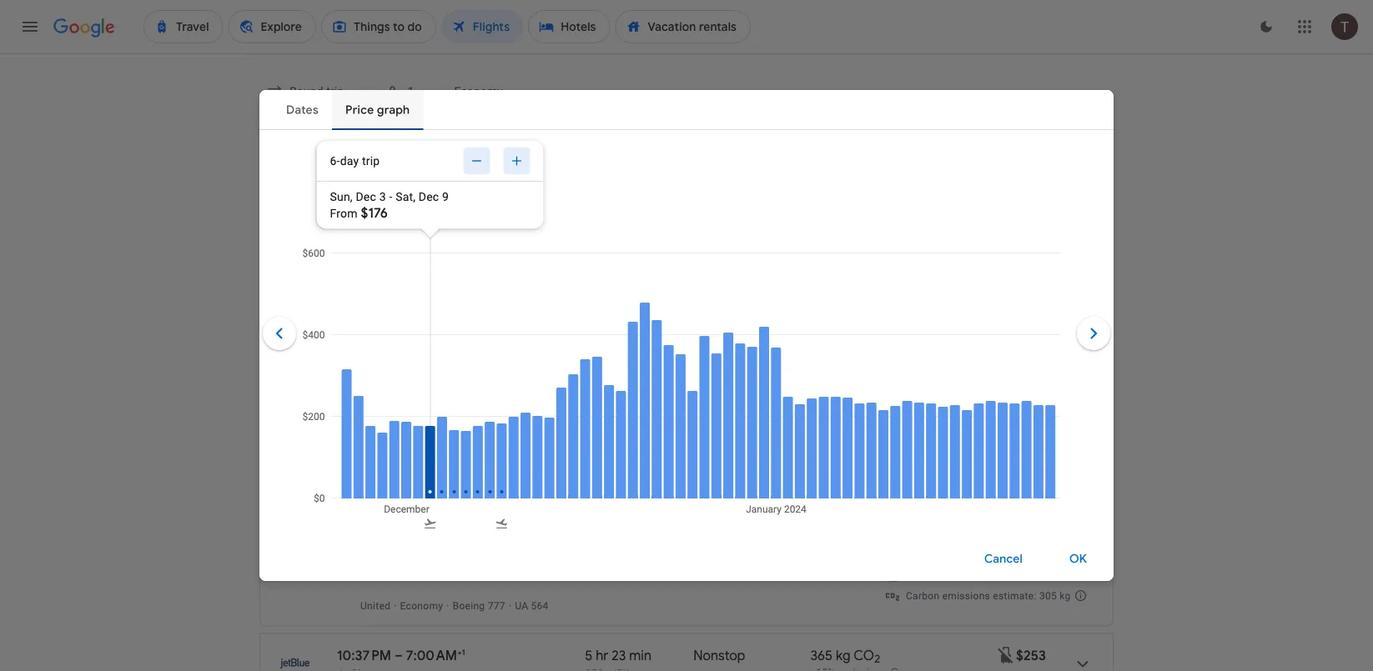 Task type: describe. For each thing, give the bounding box(es) containing it.
round
[[1001, 464, 1028, 476]]

3 – 9
[[410, 243, 434, 258]]

after
[[674, 323, 699, 337]]

difference
[[523, 323, 577, 337]]

2 horizontal spatial kg
[[1060, 590, 1071, 602]]

2 you from the left
[[702, 323, 721, 337]]

flights
[[378, 375, 427, 397]]

apply.
[[866, 401, 894, 413]]

hr
[[596, 647, 609, 665]]

may
[[844, 401, 864, 413]]

san francisco international airport
[[427, 509, 636, 526]]

graph
[[1065, 242, 1097, 257]]

best
[[259, 375, 294, 397]]

ua 564
[[515, 600, 549, 612]]

dec up the "francisco"
[[448, 451, 473, 468]]

date grid button
[[875, 234, 983, 264]]

2 the from the left
[[591, 323, 608, 337]]

learn more about tracked prices image
[[359, 243, 374, 258]]

ok
[[1070, 552, 1087, 567]]

+ inside 10:37 pm – 7:00 am + 1
[[457, 647, 462, 658]]

–
[[395, 647, 403, 665]]

prices
[[321, 243, 356, 258]]

charges
[[741, 401, 778, 413]]

3 for sun, dec 3
[[476, 451, 483, 468]]

francisco
[[452, 509, 511, 526]]

dec left 9
[[419, 190, 439, 204]]

flights,
[[373, 323, 409, 337]]

dec 3 – 9
[[384, 243, 434, 258]]

round trip
[[1001, 464, 1046, 476]]

10:37 pm – 7:00 am + 1
[[337, 647, 465, 665]]

5 hr 23 min
[[585, 647, 652, 665]]

date grid
[[918, 242, 969, 257]]

trip inside best departing flights main content
[[1031, 464, 1046, 476]]

cancel button
[[965, 539, 1043, 579]]

stream
[[906, 570, 940, 582]]

emissions for carbon
[[943, 590, 990, 602]]

scroll backward image
[[259, 314, 300, 354]]

1 vertical spatial price
[[342, 401, 366, 413]]

ranked based on price and convenience
[[259, 401, 447, 413]]

1 inside 10:37 pm – 7:00 am + 1
[[462, 647, 465, 658]]

3 for sun, dec 3 - sat, dec 9 from $176
[[379, 190, 386, 204]]

dec up the $176
[[356, 190, 376, 204]]

if
[[580, 323, 588, 337]]

estimate:
[[993, 590, 1037, 602]]

track
[[288, 243, 318, 258]]

6-
[[330, 154, 340, 168]]

1 vertical spatial 1
[[661, 401, 667, 413]]

in-
[[906, 550, 918, 562]]

sort
[[1044, 399, 1068, 414]]

select flight
[[890, 453, 956, 468]]

&
[[972, 550, 979, 562]]

10:37 pm
[[337, 647, 391, 665]]

1 you from the left
[[481, 323, 500, 337]]

stops button
[[360, 167, 430, 194]]

usb
[[982, 550, 1001, 562]]

convenience
[[388, 401, 447, 413]]

dec inside find the best price region
[[384, 243, 407, 258]]

total duration 5 hr 23 min. element
[[585, 647, 694, 667]]

media
[[942, 570, 971, 582]]

price graph button
[[990, 234, 1111, 264]]

date
[[918, 242, 944, 257]]

bags
[[533, 173, 560, 188]]

1 the from the left
[[503, 323, 520, 337]]

airlines button
[[436, 167, 517, 194]]

ranked
[[259, 401, 294, 413]]

all filters button
[[259, 167, 353, 194]]

grid
[[947, 242, 969, 257]]

international
[[514, 509, 590, 526]]

on
[[328, 401, 340, 413]]

0 horizontal spatial trip
[[362, 154, 380, 168]]

price
[[1034, 242, 1062, 257]]

1 horizontal spatial +
[[613, 401, 619, 413]]

Return text field
[[985, 114, 1061, 159]]

google
[[412, 323, 450, 337]]

book.
[[724, 323, 754, 337]]

find the best price region
[[259, 234, 1114, 278]]

some
[[340, 323, 370, 337]]

nonstop flight. element
[[694, 647, 746, 667]]

scroll forward image
[[1074, 314, 1114, 354]]

2 fees from the left
[[821, 401, 841, 413]]

select flight button
[[870, 447, 976, 474]]

departing
[[298, 375, 375, 397]]

253 us dollars text field for this price for this flight doesn't include overhead bin access. if you need a carry-on bag, use the bags filter to update prices. image
[[1016, 443, 1046, 460]]

9
[[442, 190, 449, 204]]

best departing flights
[[259, 375, 427, 397]]

1 button
[[377, 77, 444, 107]]

sun, for sun, dec 3 - sat, dec 9 from $176
[[330, 190, 353, 204]]

united
[[360, 600, 391, 612]]

6-day trip
[[330, 154, 380, 168]]

253 us dollars text field for this price for this flight doesn't include overhead bin access. if you need a carry-on bag, use the bags filter to update prices. icon
[[1016, 647, 1046, 665]]

sat,
[[396, 190, 416, 204]]

sun, dec 3 - sat, dec 9 from $176
[[330, 190, 449, 222]]

track prices
[[288, 243, 356, 258]]

sun, dec 3
[[418, 451, 483, 468]]

ua
[[515, 600, 528, 612]]



Task type: locate. For each thing, give the bounding box(es) containing it.
nonstop
[[694, 647, 746, 665]]

0 vertical spatial trip
[[362, 154, 380, 168]]

pays
[[453, 323, 478, 337]]

 image
[[509, 600, 512, 612]]

1 vertical spatial sun,
[[418, 451, 444, 468]]

0 horizontal spatial and
[[368, 401, 386, 413]]

select
[[890, 453, 924, 468]]

kg down ok
[[1060, 590, 1071, 602]]

0 horizontal spatial 1
[[407, 85, 414, 98]]

564
[[531, 600, 549, 612]]

$253 for this price for this flight doesn't include overhead bin access. if you need a carry-on bag, use the bags filter to update prices. icon
[[1016, 647, 1046, 665]]

305 kg co 2
[[765, 443, 836, 462]]

sun, up from
[[330, 190, 353, 204]]

carbon emissions estimate: 305 kilograms element
[[906, 590, 1071, 602]]

airport
[[593, 509, 636, 526]]

+ right taxes
[[613, 401, 619, 413]]

emissions for avg
[[785, 463, 833, 475]]

1 vertical spatial +
[[457, 647, 462, 658]]

1 horizontal spatial kg
[[836, 647, 851, 665]]

305
[[765, 443, 788, 460], [1040, 590, 1057, 602]]

-
[[389, 190, 393, 204]]

kg
[[791, 443, 806, 460], [1060, 590, 1071, 602], [836, 647, 851, 665]]

0 vertical spatial 305
[[765, 443, 788, 460]]

3 inside best departing flights main content
[[476, 451, 483, 468]]

boeing 777
[[453, 600, 505, 612]]

for
[[645, 401, 658, 413]]

3
[[379, 190, 386, 204], [476, 451, 483, 468]]

2 inside 305 kg co 2
[[830, 448, 836, 462]]

kg right the 365
[[836, 647, 851, 665]]

passenger assistance button
[[897, 401, 999, 413]]

0 vertical spatial co
[[809, 443, 830, 460]]

0 vertical spatial emissions
[[785, 463, 833, 475]]

price right on at the bottom
[[342, 401, 366, 413]]

ok button
[[1050, 539, 1107, 579]]

1 horizontal spatial 3
[[476, 451, 483, 468]]

2 up avg emissions
[[830, 448, 836, 462]]

dec left 3 – 9
[[384, 243, 407, 258]]

any dates
[[507, 243, 563, 258]]

5
[[585, 647, 593, 665]]

1 horizontal spatial 1
[[462, 647, 465, 658]]

2 for 365
[[875, 653, 880, 667]]

1 horizontal spatial fees
[[821, 401, 841, 413]]

1 vertical spatial emissions
[[943, 590, 990, 602]]

adult.
[[670, 401, 696, 413]]

0 horizontal spatial price
[[342, 401, 366, 413]]

2 vertical spatial 1
[[462, 647, 465, 658]]

253 us dollars text field up round trip
[[1016, 443, 1046, 460]]

outlets
[[1004, 550, 1036, 562]]

avg
[[765, 463, 782, 475]]

253 us dollars text field down 'estimate:'
[[1016, 647, 1046, 665]]

0 vertical spatial price
[[611, 323, 637, 337]]

dec
[[356, 190, 376, 204], [419, 190, 439, 204], [384, 243, 407, 258], [448, 451, 473, 468]]

passenger
[[897, 401, 946, 413]]

for
[[320, 323, 337, 337]]

1 $253 from the top
[[1016, 443, 1046, 460]]

0 vertical spatial $253
[[1016, 443, 1046, 460]]

1 vertical spatial $253
[[1016, 647, 1046, 665]]

3 inside 'sun, dec 3 - sat, dec 9 from $176'
[[379, 190, 386, 204]]

$253 down 'estimate:'
[[1016, 647, 1046, 665]]

0 vertical spatial sun,
[[330, 190, 353, 204]]

fees left for in the bottom left of the page
[[622, 401, 642, 413]]

best departing flights main content
[[259, 234, 1114, 672]]

co inside 305 kg co 2
[[809, 443, 830, 460]]

trip right day
[[362, 154, 380, 168]]

23
[[612, 647, 626, 665]]

305 up avg
[[765, 443, 788, 460]]

1 horizontal spatial trip
[[1031, 464, 1046, 476]]

365 kg co 2
[[810, 647, 880, 667]]

1 vertical spatial 3
[[476, 451, 483, 468]]

3 left - on the left top of page
[[379, 190, 386, 204]]

0 horizontal spatial kg
[[791, 443, 806, 460]]

boeing
[[453, 600, 485, 612]]

the left difference
[[503, 323, 520, 337]]

$253 for this price for this flight doesn't include overhead bin access. if you need a carry-on bag, use the bags filter to update prices. image
[[1016, 443, 1046, 460]]

carbon emissions estimate: 305 kg
[[906, 590, 1071, 602]]

seat
[[918, 550, 938, 562]]

for some flights, google pays you the difference if the price drops after you book.
[[320, 323, 754, 337]]

2 253 us dollars text field from the top
[[1016, 647, 1046, 665]]

1 horizontal spatial 2
[[875, 653, 880, 667]]

1 vertical spatial 2
[[875, 653, 880, 667]]

sun, inside 'sun, dec 3 - sat, dec 9 from $176'
[[330, 190, 353, 204]]

1 and from the left
[[368, 401, 386, 413]]

any
[[507, 243, 528, 258]]

stops
[[370, 173, 401, 188]]

1 vertical spatial kg
[[1060, 590, 1071, 602]]

new
[[433, 306, 455, 316]]

1 vertical spatial trip
[[1031, 464, 1046, 476]]

co right the 365
[[854, 647, 875, 665]]

kg up avg emissions
[[791, 443, 806, 460]]

365
[[810, 647, 833, 665]]

based
[[297, 401, 325, 413]]

trip
[[362, 154, 380, 168], [1031, 464, 1046, 476]]

0 horizontal spatial 2
[[830, 448, 836, 462]]

assistance
[[949, 401, 999, 413]]

taxes
[[585, 401, 611, 413]]

and down flights
[[368, 401, 386, 413]]

kg for 305
[[791, 443, 806, 460]]

min
[[629, 647, 652, 665]]

Departure time: 11:45 PM. text field
[[360, 509, 411, 526]]

sort by: button
[[1037, 391, 1114, 421]]

1 vertical spatial 253 us dollars text field
[[1016, 647, 1046, 665]]

0 horizontal spatial sun,
[[330, 190, 353, 204]]

prices
[[475, 401, 505, 413]]

2 $253 from the top
[[1016, 647, 1046, 665]]

2 vertical spatial kg
[[836, 647, 851, 665]]

co for 365
[[854, 647, 875, 665]]

emissions
[[785, 463, 833, 475], [943, 590, 990, 602]]

economy
[[400, 600, 443, 612]]

1 vertical spatial 305
[[1040, 590, 1057, 602]]

Departure text field
[[844, 114, 920, 159]]

2 and from the left
[[781, 401, 798, 413]]

Arrival time: 7:00 AM on  Monday, December 4. text field
[[406, 647, 465, 665]]

None search field
[[259, 77, 1114, 221]]

Departure time: 10:37 PM. text field
[[337, 647, 391, 665]]

1 horizontal spatial the
[[591, 323, 608, 337]]

and left bag
[[781, 401, 798, 413]]

1 horizontal spatial price
[[611, 323, 637, 337]]

0 vertical spatial 1
[[407, 85, 414, 98]]

day
[[340, 154, 359, 168]]

co up avg emissions
[[809, 443, 830, 460]]

sort by:
[[1044, 399, 1087, 414]]

0 horizontal spatial the
[[503, 323, 520, 337]]

price left drops on the left
[[611, 323, 637, 337]]

leaves san francisco international airport at 10:37 pm on sunday, december 3 and arrives at john f. kennedy international airport at 7:00 am on monday, december 4. element
[[337, 647, 465, 665]]

0 horizontal spatial fees
[[622, 401, 642, 413]]

0 horizontal spatial you
[[481, 323, 500, 337]]

this price for this flight doesn't include overhead bin access. if you need a carry-on bag, use the bags filter to update prices. image
[[996, 441, 1016, 461]]

305 right 'estimate:'
[[1040, 590, 1057, 602]]

device
[[1009, 570, 1039, 582]]

0 horizontal spatial co
[[809, 443, 830, 460]]

sun, down convenience
[[418, 451, 444, 468]]

trip right "round"
[[1031, 464, 1046, 476]]

required
[[544, 401, 583, 413]]

fees
[[622, 401, 642, 413], [821, 401, 841, 413]]

$176
[[361, 205, 388, 222]]

1 253 us dollars text field from the top
[[1016, 443, 1046, 460]]

2 horizontal spatial 1
[[661, 401, 667, 413]]

drops
[[640, 323, 671, 337]]

this price for this flight doesn't include overhead bin access. if you need a carry-on bag, use the bags filter to update prices. image
[[996, 646, 1016, 666]]

sun, for sun, dec 3
[[418, 451, 444, 468]]

sun, inside best departing flights main content
[[418, 451, 444, 468]]

san
[[427, 509, 449, 526]]

0 vertical spatial 2
[[830, 448, 836, 462]]

1 horizontal spatial emissions
[[943, 590, 990, 602]]

kg inside 305 kg co 2
[[791, 443, 806, 460]]

New feature text field
[[425, 302, 462, 319]]

0 vertical spatial +
[[613, 401, 619, 413]]

+ down the boeing
[[457, 647, 462, 658]]

1 horizontal spatial and
[[781, 401, 798, 413]]

777
[[488, 600, 505, 612]]

11:45 pm
[[360, 509, 411, 526]]

1 inside popup button
[[407, 85, 414, 98]]

include
[[508, 401, 541, 413]]

0 horizontal spatial 3
[[379, 190, 386, 204]]

0 horizontal spatial 305
[[765, 443, 788, 460]]

0 horizontal spatial emissions
[[785, 463, 833, 475]]

in-seat power & usb outlets
[[906, 550, 1036, 562]]

emissions down 305 kg co 2
[[785, 463, 833, 475]]

0 vertical spatial 253 us dollars text field
[[1016, 443, 1046, 460]]

1 fees from the left
[[622, 401, 642, 413]]

the right the if at the left
[[591, 323, 608, 337]]

$253 up round trip
[[1016, 443, 1046, 460]]

you right pays
[[481, 323, 500, 337]]

bags button
[[523, 167, 589, 194]]

fees right bag
[[821, 401, 841, 413]]

2 right the 365
[[875, 653, 880, 667]]

price graph
[[1034, 242, 1097, 257]]

1 vertical spatial co
[[854, 647, 875, 665]]

1 horizontal spatial sun,
[[418, 451, 444, 468]]

departure
[[337, 451, 401, 468]]

1 horizontal spatial co
[[854, 647, 875, 665]]

from
[[330, 207, 358, 221]]

avg emissions
[[765, 463, 833, 475]]

cancel
[[985, 552, 1023, 567]]

2 for 305
[[830, 448, 836, 462]]

optional
[[699, 401, 738, 413]]

co inside 365 kg co 2
[[854, 647, 875, 665]]

emissions down stream media to your device
[[943, 590, 990, 602]]

7:00 am
[[406, 647, 457, 665]]

bag fees button
[[801, 401, 841, 413]]

stream media to your device
[[906, 570, 1039, 582]]

253 US dollars text field
[[1016, 443, 1046, 460], [1016, 647, 1046, 665]]

swap origin and destination. image
[[515, 127, 535, 147]]

2 inside 365 kg co 2
[[875, 653, 880, 667]]

3 down "prices"
[[476, 451, 483, 468]]

0 vertical spatial 3
[[379, 190, 386, 204]]

co for 305
[[809, 443, 830, 460]]

$253
[[1016, 443, 1046, 460], [1016, 647, 1046, 665]]

1
[[407, 85, 414, 98], [661, 401, 667, 413], [462, 647, 465, 658]]

1 horizontal spatial you
[[702, 323, 721, 337]]

305 inside 305 kg co 2
[[765, 443, 788, 460]]

kg for 365
[[836, 647, 851, 665]]

your
[[986, 570, 1006, 582]]

you right the after
[[702, 323, 721, 337]]

the
[[503, 323, 520, 337], [591, 323, 608, 337]]

kg inside 365 kg co 2
[[836, 647, 851, 665]]

0 horizontal spatial +
[[457, 647, 462, 658]]

1 horizontal spatial 305
[[1040, 590, 1057, 602]]

none search field containing all filters
[[259, 77, 1114, 221]]

0 vertical spatial kg
[[791, 443, 806, 460]]



Task type: vqa. For each thing, say whether or not it's contained in the screenshot.
the 'assistance'
yes



